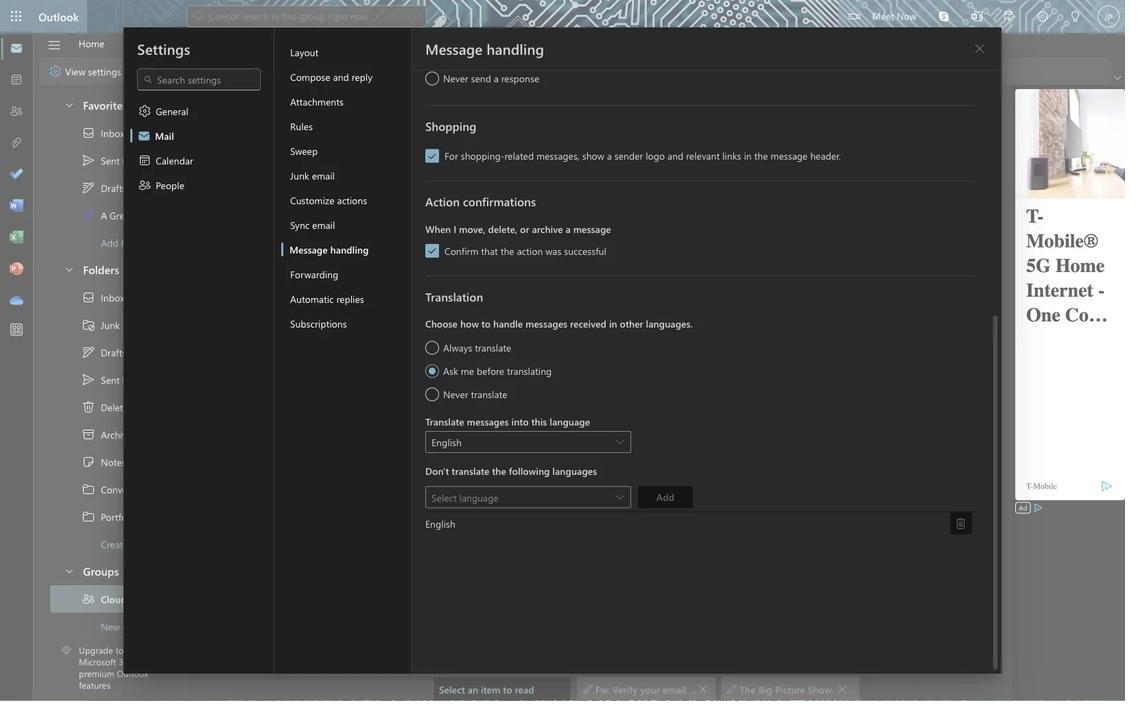 Task type: vqa. For each thing, say whether or not it's contained in the screenshot.
'Insert' button
no



Task type: describe. For each thing, give the bounding box(es) containing it.
and inside tab panel
[[667, 150, 683, 163]]

don't
[[425, 465, 449, 478]]

calendar image
[[10, 73, 23, 87]]

add favorite tree item
[[50, 229, 161, 257]]

items inside " deleted items"
[[136, 401, 160, 414]]

show
[[808, 683, 832, 696]]

set your advertising preferences image
[[1033, 503, 1044, 514]]

the inside reading pane main content
[[740, 683, 755, 696]]

always
[[443, 342, 472, 354]]

with for code
[[645, 426, 663, 439]]

5g
[[284, 230, 296, 243]]

 tree item
[[50, 202, 161, 229]]

 inside tree
[[82, 291, 95, 305]]

i
[[454, 223, 456, 236]]

cloud inside  cloud watchers
[[101, 593, 126, 606]]

2 horizontal spatial  button
[[969, 38, 991, 60]]

select an item to read button
[[433, 677, 571, 702]]

 sent items inside tree
[[82, 373, 145, 387]]

send email button
[[233, 139, 305, 169]]

forwarding
[[290, 268, 338, 281]]

drafts inside favorites tree
[[101, 182, 126, 194]]

internet
[[328, 230, 362, 243]]

outlook inside outlook banner
[[38, 9, 79, 24]]

1 horizontal spatial message
[[771, 150, 808, 163]]

sweep
[[290, 144, 318, 157]]

mobile®
[[242, 230, 281, 243]]

to do image
[[10, 168, 23, 182]]

 portfolio
[[82, 510, 137, 524]]

the inside translation element
[[492, 465, 506, 478]]

-
[[365, 230, 369, 243]]

application containing settings
[[0, 0, 1125, 702]]

2  inbox from the top
[[82, 291, 124, 305]]

watchers up automatic
[[261, 272, 302, 285]]

 button for don't translate the following languages text box
[[609, 487, 631, 509]]

view button
[[115, 33, 157, 54]]

 inside tree
[[82, 346, 95, 359]]

settings tab list
[[123, 27, 274, 674]]

 inside favorites tree
[[82, 126, 95, 140]]

coupa
[[704, 683, 732, 696]]


[[82, 401, 95, 414]]

0 vertical spatial your
[[665, 426, 684, 439]]

powerpoint image
[[10, 263, 23, 276]]


[[849, 11, 860, 22]]

sync
[[290, 218, 310, 231]]

 for 
[[138, 104, 152, 118]]

or
[[520, 223, 529, 236]]

cloud watchers image
[[195, 108, 228, 141]]

received
[[570, 318, 606, 331]]

home inside home button
[[79, 37, 104, 50]]

help
[[167, 37, 187, 50]]

message inside 'action confirmations' element
[[573, 223, 611, 236]]

word image
[[10, 200, 23, 213]]

 for favorites
[[64, 99, 75, 110]]

1 vertical spatial items
[[122, 374, 145, 386]]

Translate messages into this language text field
[[431, 432, 609, 454]]

to inside upgrade to microsoft 365 with premium outlook features
[[116, 645, 124, 657]]

 tree item
[[50, 394, 161, 421]]

create new folder tree item
[[50, 531, 176, 558]]

email
[[123, 319, 145, 332]]

 button for fw: verify your email for coupa supplier portal
[[698, 680, 708, 699]]

for
[[689, 683, 701, 696]]

 for shopping
[[427, 152, 437, 161]]

cloud down "mobile®"
[[233, 272, 259, 285]]

files image
[[10, 137, 23, 150]]

watchers down forwarding on the top left of page
[[301, 286, 341, 299]]

the right links
[[754, 150, 768, 163]]

new for the
[[252, 286, 270, 299]]

archive
[[101, 429, 132, 441]]

 the big picture show 
[[727, 683, 847, 696]]

1 horizontal spatial in
[[744, 150, 752, 163]]

outlook link
[[38, 0, 79, 33]]

settings heading
[[137, 39, 190, 58]]

reply
[[352, 70, 372, 83]]

sync email
[[290, 218, 335, 231]]

translate for always
[[475, 342, 511, 354]]

 for translate messages into this language text box
[[616, 439, 624, 447]]

2  tree item from the top
[[50, 504, 161, 531]]

t- for mobile
[[233, 217, 242, 229]]

languages.
[[646, 318, 693, 331]]

 for fw:
[[583, 685, 593, 695]]

portal
[[773, 683, 799, 696]]

favorites tree item
[[50, 92, 161, 119]]


[[311, 147, 325, 161]]


[[397, 189, 410, 202]]

behind
[[454, 230, 485, 243]]

 for don't translate the following languages text box
[[616, 494, 624, 502]]

leave
[[372, 230, 396, 243]]

features
[[79, 680, 110, 692]]

email for sync email
[[312, 218, 335, 231]]

new group tree item
[[50, 613, 161, 641]]

junk email button
[[281, 163, 411, 188]]

1 member
[[236, 126, 273, 137]]

 inbox inside favorites tree
[[82, 126, 124, 140]]

group inside message list no conversations selected list box
[[344, 286, 370, 299]]

cloud inside popup button
[[236, 108, 266, 123]]

 button
[[305, 139, 332, 169]]

dialog containing settings
[[0, 0, 1125, 702]]

other
[[620, 318, 643, 331]]

send
[[255, 147, 276, 160]]

message list section
[[187, 91, 485, 701]]

 for  view settings
[[49, 64, 62, 78]]

people image
[[10, 105, 23, 119]]

view inside button
[[125, 37, 146, 50]]

message handling heading
[[425, 39, 544, 58]]

folders
[[83, 262, 119, 277]]

 for the
[[727, 685, 737, 695]]

to inside option group
[[481, 318, 491, 331]]

 for rightmost  button
[[974, 43, 985, 54]]

cloud watchers inside message list no conversations selected list box
[[233, 272, 302, 285]]

folder
[[151, 538, 176, 551]]

action
[[425, 194, 460, 210]]

ready
[[382, 286, 406, 299]]


[[82, 209, 95, 222]]

sent inside favorites tree
[[101, 154, 120, 167]]

download
[[762, 426, 804, 439]]

email for send email
[[279, 147, 302, 160]]

handling inside "button"
[[330, 243, 369, 256]]

archive
[[532, 223, 563, 236]]

inbox inside favorites tree
[[101, 127, 124, 139]]

action
[[517, 245, 543, 258]]

to inside button
[[503, 683, 512, 696]]

the inside message list no conversations selected list box
[[233, 286, 249, 299]]

layout button
[[281, 40, 411, 64]]

0 horizontal spatial your
[[640, 683, 660, 696]]

 tree item
[[50, 449, 161, 476]]

excel image
[[10, 231, 23, 245]]

when
[[425, 223, 451, 236]]

links
[[722, 150, 741, 163]]

groups
[[83, 564, 119, 578]]

message handling button
[[281, 237, 411, 262]]

english
[[425, 518, 455, 530]]

tree containing 
[[50, 284, 176, 558]]

to right camera
[[750, 426, 759, 439]]

 for  button corresponding to fw: verify your email for coupa supplier portal
[[698, 685, 708, 695]]

mobile
[[242, 217, 273, 229]]

groups tree item
[[50, 558, 161, 586]]

5
[[142, 182, 147, 194]]

 tree item
[[50, 421, 161, 449]]

picture
[[775, 683, 805, 696]]

 junk email
[[82, 318, 145, 332]]

confirm that the action was successful
[[445, 245, 606, 258]]

 button for groups
[[57, 558, 80, 584]]

automatic replies button
[[281, 287, 411, 311]]

sync email button
[[281, 213, 411, 237]]

following
[[509, 465, 550, 478]]

watchers inside  cloud watchers
[[129, 593, 169, 606]]

premium features image
[[62, 646, 71, 656]]

 button for the big picture show
[[833, 680, 852, 699]]

item
[[481, 683, 500, 696]]

languages
[[552, 465, 597, 478]]

junk inside the  junk email
[[101, 319, 120, 332]]

automatic replies
[[290, 293, 364, 305]]

translation
[[425, 289, 483, 305]]

tab list containing home
[[68, 33, 198, 54]]

1 for 1
[[144, 127, 147, 139]]

always translate
[[443, 342, 511, 354]]

layout group
[[221, 58, 356, 82]]

message inside "button"
[[289, 243, 328, 256]]

sweep button
[[281, 139, 411, 163]]

 for groups
[[64, 566, 75, 577]]

 tree item for 
[[50, 174, 161, 202]]


[[143, 75, 153, 84]]


[[47, 38, 61, 52]]

cloud watchers inside cloud watchers popup button
[[236, 108, 317, 123]]

related
[[504, 150, 534, 163]]

 tree item for 
[[50, 119, 161, 147]]

message handling inside the message handling "button"
[[289, 243, 369, 256]]

the inside 'action confirmations' element
[[501, 245, 514, 258]]

subscriptions button
[[281, 311, 411, 336]]

 drafts inside tree
[[82, 346, 126, 359]]

translate for don't
[[452, 465, 489, 478]]

create new folder
[[101, 538, 176, 551]]

view inside  view settings
[[65, 65, 85, 77]]

phone
[[687, 426, 714, 439]]



Task type: locate. For each thing, give the bounding box(es) containing it.
0 horizontal spatial junk
[[101, 319, 120, 332]]

deleted
[[101, 401, 134, 414]]

0 vertical spatial 
[[616, 439, 624, 447]]

 left for
[[427, 152, 437, 161]]

into
[[511, 416, 529, 428]]

with for 365
[[136, 656, 152, 668]]

new inside message list no conversations selected list box
[[252, 286, 270, 299]]


[[82, 483, 95, 497], [82, 510, 95, 524]]

0 horizontal spatial with
[[136, 656, 152, 668]]

application
[[0, 0, 1125, 702]]

1 horizontal spatial and
[[667, 150, 683, 163]]

notes
[[101, 456, 126, 469]]

2  sent items from the top
[[82, 373, 145, 387]]

1 horizontal spatial 
[[838, 685, 847, 695]]

for
[[445, 150, 458, 163]]

don't translate the following languages
[[425, 465, 597, 478]]

0 vertical spatial handling
[[487, 39, 544, 58]]

 fw: verify your email for coupa supplier portal
[[583, 683, 799, 696]]

choose how to handle messages received in other languages. option group
[[425, 315, 975, 404]]

me
[[461, 365, 474, 378]]

calendar
[[156, 154, 193, 167]]

 inbox down folders tree item
[[82, 291, 124, 305]]

scan the qr code with your phone camera to download outlook mobile
[[567, 426, 872, 439]]

1 vertical spatial  tree item
[[50, 366, 161, 394]]

translate
[[425, 416, 464, 428]]

before
[[477, 365, 504, 378]]

0 vertical spatial sent
[[101, 154, 120, 167]]

 left add button
[[616, 494, 624, 502]]

1 horizontal spatial a
[[566, 223, 571, 236]]

 inside favorites tree
[[82, 154, 95, 167]]

view up 
[[125, 37, 146, 50]]

messages right handle
[[525, 318, 567, 331]]

1 horizontal spatial the
[[740, 683, 755, 696]]

left-rail-appbar navigation
[[3, 33, 30, 317]]

upgrade
[[79, 645, 113, 657]]

a right show
[[607, 150, 612, 163]]

 inside 'action confirmations' element
[[427, 247, 437, 256]]

 sent items down 
[[82, 154, 145, 167]]

email inside button
[[312, 169, 335, 182]]

 down 
[[82, 483, 95, 497]]

 button inside groups tree item
[[57, 558, 80, 584]]

add
[[101, 236, 118, 249], [656, 492, 674, 504]]

never for never translate
[[443, 388, 468, 401]]

member
[[243, 126, 273, 137]]

email inside message list section
[[279, 147, 302, 160]]

messages down "never translate"
[[467, 416, 509, 428]]

tab list
[[68, 33, 198, 54]]

 button left folders
[[57, 257, 80, 282]]

1 horizontal spatial your
[[665, 426, 684, 439]]

 down qr
[[616, 439, 624, 447]]

0 horizontal spatial a
[[494, 72, 499, 85]]

cloud up new
[[101, 593, 126, 606]]

delete,
[[488, 223, 517, 236]]

 tree item down  notes at the bottom left of the page
[[50, 476, 161, 504]]

 inside settings tab list
[[138, 178, 152, 192]]

3  button from the top
[[57, 558, 80, 584]]

1 vertical spatial sent
[[101, 374, 120, 386]]

 inside tree
[[82, 373, 95, 387]]

to left read
[[503, 683, 512, 696]]

drafts inside tree
[[101, 346, 126, 359]]

how
[[460, 318, 479, 331]]

handling down sync email button
[[330, 243, 369, 256]]

choose
[[425, 318, 458, 331]]

inbox inside tree
[[101, 291, 124, 304]]

cloud up 1 member 'popup button'
[[236, 108, 266, 123]]

email left the for
[[663, 683, 686, 696]]

customize actions
[[290, 194, 367, 206]]

a right the send
[[494, 72, 499, 85]]

 left the big
[[727, 685, 737, 695]]

1  from the top
[[427, 152, 437, 161]]

message inside tab panel
[[425, 39, 483, 58]]

2  from the top
[[82, 373, 95, 387]]

 cloud watchers
[[82, 593, 169, 606]]

is
[[373, 286, 379, 299]]

2 never from the top
[[443, 388, 468, 401]]

the left following
[[492, 465, 506, 478]]

in left other
[[609, 318, 617, 331]]

1 horizontal spatial 1
[[236, 126, 240, 137]]

 inside  fw: verify your email for coupa supplier portal
[[583, 685, 593, 695]]

 tree item
[[50, 476, 161, 504], [50, 504, 161, 531]]

 tree item for 
[[50, 284, 161, 311]]

2 vertical spatial translate
[[452, 465, 489, 478]]

 left portfolio
[[82, 510, 95, 524]]

2 inbox from the top
[[101, 291, 124, 304]]

 up 
[[138, 104, 152, 118]]

2 vertical spatial 
[[64, 566, 75, 577]]

 left folders
[[64, 264, 75, 275]]

3  from the top
[[64, 566, 75, 577]]

 button inside favorites 'tree item'
[[57, 92, 80, 117]]

1  from the top
[[82, 483, 95, 497]]


[[82, 428, 95, 442]]

never inside the choose how to handle messages received in other languages. option group
[[443, 388, 468, 401]]

0 vertical spatial 
[[49, 64, 62, 78]]

document
[[0, 0, 1125, 702]]

select an item to read
[[439, 683, 534, 696]]

handling inside tab panel
[[487, 39, 544, 58]]

onedrive image
[[10, 294, 23, 308]]

 tree item down the  junk email
[[50, 339, 161, 366]]

add for add
[[656, 492, 674, 504]]

message handling tab panel
[[412, 0, 1002, 674]]

0 horizontal spatial 
[[49, 64, 62, 78]]

t-
[[233, 217, 242, 229], [233, 230, 242, 243]]

message left header.
[[771, 150, 808, 163]]

1 vertical spatial message
[[289, 243, 328, 256]]

sent up  "tree item" at left
[[101, 374, 120, 386]]

drafts down the  junk email
[[101, 346, 126, 359]]

Don't translate the following languages text field
[[431, 487, 609, 509]]

messages
[[525, 318, 567, 331], [467, 416, 509, 428]]

help button
[[157, 33, 197, 54]]

0 vertical spatial the
[[233, 286, 249, 299]]

0 horizontal spatial and
[[333, 70, 349, 83]]

t- up "mobile®"
[[233, 217, 242, 229]]


[[427, 152, 437, 161], [427, 247, 437, 256]]

1  from the top
[[82, 154, 95, 167]]

1  tree item from the top
[[50, 119, 161, 147]]

add favorite
[[101, 236, 153, 249]]

watchers inside popup button
[[270, 108, 317, 123]]

home inside message list no conversations selected list box
[[299, 230, 325, 243]]

1 vertical spatial group
[[123, 621, 148, 633]]

your right verify
[[640, 683, 660, 696]]

1 horizontal spatial message
[[425, 39, 483, 58]]

never for never send a response
[[443, 72, 468, 85]]

 tree item up deleted
[[50, 366, 161, 394]]

 view settings
[[49, 64, 121, 78]]

0 horizontal spatial outlook
[[38, 9, 79, 24]]

 up 
[[82, 373, 95, 387]]

actions
[[337, 194, 367, 206]]

 for  cloud watchers
[[82, 593, 95, 606]]

translation element
[[425, 315, 975, 629]]

more apps image
[[10, 324, 23, 338]]

 down 
[[138, 178, 152, 192]]

 tree item down 
[[50, 147, 161, 174]]

outlook inside reading pane main content
[[806, 426, 841, 439]]

 button for folders
[[57, 257, 80, 282]]

0 vertical spatial  sent items
[[82, 154, 145, 167]]

1  drafts from the top
[[82, 181, 126, 195]]

 down groups
[[82, 593, 95, 606]]

and left reply
[[333, 70, 349, 83]]

outlook inside upgrade to microsoft 365 with premium outlook features
[[117, 668, 149, 680]]

 drafts inside favorites tree
[[82, 181, 126, 195]]

items inside favorites tree
[[122, 154, 145, 167]]

 up 
[[82, 291, 95, 305]]

0 horizontal spatial  button
[[698, 680, 708, 699]]

 button left add button
[[609, 487, 631, 509]]

new inside tree item
[[131, 538, 148, 551]]

 inside folders tree item
[[64, 264, 75, 275]]

2 vertical spatial a
[[566, 223, 571, 236]]

message handling inside message handling tab panel
[[425, 39, 544, 58]]

0 vertical spatial translate
[[475, 342, 511, 354]]

1  from the left
[[583, 685, 593, 695]]

t- down t-mobile
[[233, 230, 242, 243]]

an
[[468, 683, 478, 696]]

2 sent from the top
[[101, 374, 120, 386]]

0 vertical spatial message
[[425, 39, 483, 58]]

0 vertical spatial cloud watchers
[[236, 108, 317, 123]]

1  from the top
[[616, 439, 624, 447]]

add inside tree item
[[101, 236, 118, 249]]

translate for never
[[471, 388, 507, 401]]

2 t- from the top
[[233, 230, 242, 243]]

junk email
[[290, 169, 335, 182]]

2 horizontal spatial a
[[607, 150, 612, 163]]

1 vertical spatial 
[[64, 264, 75, 275]]

Search settings search field
[[153, 73, 246, 86]]

0 vertical spatial  button
[[609, 432, 631, 454]]

sent left 
[[101, 154, 120, 167]]

2  from the top
[[616, 494, 624, 502]]

 inside groups tree item
[[64, 566, 75, 577]]

rules
[[290, 120, 313, 132]]

junk down sweep at the top of the page
[[290, 169, 309, 182]]

0 vertical spatial a
[[494, 72, 499, 85]]

0 horizontal spatial 
[[82, 593, 95, 606]]

cloud
[[236, 108, 266, 123], [233, 272, 259, 285], [272, 286, 298, 299], [101, 593, 126, 606]]

group inside tree item
[[123, 621, 148, 633]]

never left the send
[[443, 72, 468, 85]]

 for when i move, delete, or archive a message
[[427, 247, 437, 256]]

add for add favorite
[[101, 236, 118, 249]]

2  from the top
[[64, 264, 75, 275]]

2  tree item from the top
[[50, 339, 161, 366]]

t-mobile® 5g home internet - leave rising rates behind
[[233, 230, 485, 243]]

code
[[621, 426, 642, 439]]

inbox
[[101, 127, 124, 139], [101, 291, 124, 304]]

the down "mobile®"
[[233, 286, 249, 299]]

0 horizontal spatial new
[[131, 538, 148, 551]]

 tree item
[[50, 147, 161, 174], [50, 366, 161, 394]]

1 vertical spatial  tree item
[[50, 339, 161, 366]]

layout
[[290, 46, 318, 58]]

automatic
[[290, 293, 334, 305]]

supplier
[[735, 683, 771, 696]]

with inside upgrade to microsoft 365 with premium outlook features
[[136, 656, 152, 668]]

to right how
[[481, 318, 491, 331]]

message up successful at right top
[[573, 223, 611, 236]]

 tree item inside tree
[[50, 284, 161, 311]]

to right upgrade
[[116, 645, 124, 657]]

the left the big
[[740, 683, 755, 696]]

1 horizontal spatial 
[[138, 178, 152, 192]]

 inside settings tab list
[[138, 104, 152, 118]]

1 t- from the top
[[233, 217, 242, 229]]

1 vertical spatial new
[[131, 538, 148, 551]]

0 vertical spatial add
[[101, 236, 118, 249]]

0 horizontal spatial view
[[65, 65, 85, 77]]

junk inside button
[[290, 169, 309, 182]]

outlook up  button
[[38, 9, 79, 24]]

1 horizontal spatial add
[[656, 492, 674, 504]]

2  tree item from the top
[[50, 284, 161, 311]]

1 inside  tree item
[[144, 127, 147, 139]]

0 vertical spatial 
[[427, 152, 437, 161]]

 tree item up the  junk email
[[50, 284, 161, 311]]

1 vertical spatial 
[[82, 373, 95, 387]]

header.
[[810, 150, 841, 163]]

response
[[501, 72, 539, 85]]

1 vertical spatial  drafts
[[82, 346, 126, 359]]

2  from the top
[[82, 510, 95, 524]]

0 vertical spatial never
[[443, 72, 468, 85]]

the right that
[[501, 245, 514, 258]]

view left the settings
[[65, 65, 85, 77]]

2  from the top
[[427, 247, 437, 256]]

2  from the left
[[727, 685, 737, 695]]

shopping
[[425, 119, 476, 134]]

1  tree item from the top
[[50, 174, 161, 202]]

home button
[[68, 33, 115, 54]]

1 vertical spatial the
[[740, 683, 755, 696]]

 tree item
[[50, 119, 161, 147], [50, 284, 161, 311]]

watchers up the new group
[[129, 593, 169, 606]]

0 horizontal spatial home
[[79, 37, 104, 50]]

messages inside option group
[[525, 318, 567, 331]]

home right 5g
[[299, 230, 325, 243]]

message handling up the send
[[425, 39, 544, 58]]

0 vertical spatial  button
[[57, 92, 80, 117]]

2  from the top
[[82, 346, 95, 359]]

2  from the top
[[82, 291, 95, 305]]

compose
[[290, 70, 330, 83]]

 sent items up deleted
[[82, 373, 145, 387]]

0 horizontal spatial 
[[583, 685, 593, 695]]

 tree item
[[50, 174, 161, 202], [50, 339, 161, 366]]

email for junk email
[[312, 169, 335, 182]]

home up  view settings
[[79, 37, 104, 50]]

translate up before
[[475, 342, 511, 354]]

folders tree item
[[50, 257, 161, 284]]

that
[[481, 245, 498, 258]]

drafts
[[101, 182, 126, 194], [101, 346, 126, 359]]

 inside favorites 'tree item'
[[64, 99, 75, 110]]

1 vertical spatial inbox
[[101, 291, 124, 304]]

1 vertical spatial messages
[[467, 416, 509, 428]]

1 inside message list section
[[236, 126, 240, 137]]

0 vertical spatial 
[[82, 154, 95, 167]]

dialog
[[0, 0, 1125, 702]]

 button
[[950, 513, 972, 535]]

1 sent from the top
[[101, 154, 120, 167]]

1  tree item from the top
[[50, 147, 161, 174]]

with inside reading pane main content
[[645, 426, 663, 439]]

1 vertical spatial in
[[609, 318, 617, 331]]

1 never from the top
[[443, 72, 468, 85]]

translate messages into this language
[[425, 416, 590, 428]]

message up the send
[[425, 39, 483, 58]]

junk right 
[[101, 319, 120, 332]]

new
[[252, 286, 270, 299], [131, 538, 148, 551]]

 inside tree item
[[82, 593, 95, 606]]

2  button from the top
[[609, 487, 631, 509]]

1  inbox from the top
[[82, 126, 124, 140]]

people
[[156, 179, 184, 191]]

0 vertical spatial t-
[[233, 217, 242, 229]]

items up " deleted items" on the bottom of the page
[[122, 374, 145, 386]]

2  button from the top
[[57, 257, 80, 282]]

reading pane main content
[[427, 86, 1012, 702]]

 tree item down favorites
[[50, 119, 161, 147]]

0 horizontal spatial handling
[[330, 243, 369, 256]]

1 horizontal spatial view
[[125, 37, 146, 50]]

forwarding button
[[281, 262, 411, 287]]

action confirmations element
[[425, 220, 975, 258]]

1 vertical spatial 
[[82, 510, 95, 524]]

1  from the top
[[82, 181, 95, 195]]

2  drafts from the top
[[82, 346, 126, 359]]

1 horizontal spatial group
[[344, 286, 370, 299]]

successful
[[564, 245, 606, 258]]

and right logo on the top
[[667, 150, 683, 163]]

1 vertical spatial  inbox
[[82, 291, 124, 305]]

1
[[236, 126, 240, 137], [144, 127, 147, 139]]

1  tree item from the top
[[50, 476, 161, 504]]

 button for translate messages into this language text box
[[609, 432, 631, 454]]

email right 'send'
[[279, 147, 302, 160]]

1 vertical spatial your
[[640, 683, 660, 696]]

inbox up the  junk email
[[101, 291, 124, 304]]

action confirmations
[[425, 194, 536, 210]]

new left folder
[[131, 538, 148, 551]]

email inside reading pane main content
[[663, 683, 686, 696]]

qr
[[606, 426, 619, 439]]

t- for mobile®
[[233, 230, 242, 243]]

1 vertical spatial drafts
[[101, 346, 126, 359]]

1 vertical spatial home
[[299, 230, 325, 243]]

 inside favorites tree
[[82, 181, 95, 195]]

 up 
[[82, 154, 95, 167]]

 inside  the big picture show 
[[838, 685, 847, 695]]

 left groups
[[64, 566, 75, 577]]

never translate
[[443, 388, 507, 401]]

subscriptions
[[290, 317, 347, 330]]

 inbox down favorites 'tree item'
[[82, 126, 124, 140]]

add button
[[638, 487, 693, 509]]

0 vertical spatial home
[[79, 37, 104, 50]]

1 vertical spatial  sent items
[[82, 373, 145, 387]]

1  from the top
[[64, 99, 75, 110]]

0 vertical spatial messages
[[525, 318, 567, 331]]

0 vertical spatial items
[[122, 154, 145, 167]]

2 vertical spatial outlook
[[117, 668, 149, 680]]

cloud watchers
[[236, 108, 317, 123], [233, 272, 302, 285]]

a right archive
[[566, 223, 571, 236]]

1 horizontal spatial outlook
[[117, 668, 149, 680]]

1 horizontal spatial messages
[[525, 318, 567, 331]]

2 vertical spatial  button
[[57, 558, 80, 584]]


[[583, 685, 593, 695], [727, 685, 737, 695]]

handling up response
[[487, 39, 544, 58]]

1 horizontal spatial message handling
[[425, 39, 544, 58]]

pm
[[384, 287, 397, 298]]

scan
[[567, 426, 587, 439]]

1 left mail
[[144, 127, 147, 139]]

cloud watchers down "mobile®"
[[233, 272, 302, 285]]

1  sent items from the top
[[82, 154, 145, 167]]


[[82, 455, 95, 469]]

0 horizontal spatial message handling
[[289, 243, 369, 256]]

replies
[[336, 293, 364, 305]]

verify
[[612, 683, 638, 696]]

 for 
[[82, 483, 95, 497]]

1 inbox from the top
[[101, 127, 124, 139]]

 left favorites
[[64, 99, 75, 110]]

 button right scan
[[609, 432, 631, 454]]

rules button
[[281, 114, 411, 139]]

with right code at the right bottom of page
[[645, 426, 663, 439]]

0 vertical spatial inbox
[[101, 127, 124, 139]]

1 for 1 member
[[236, 126, 240, 137]]

 sent items inside favorites tree
[[82, 154, 145, 167]]

in inside option group
[[609, 318, 617, 331]]

1  button from the top
[[57, 92, 80, 117]]

1 vertical spatial 
[[82, 593, 95, 606]]

2 drafts from the top
[[101, 346, 126, 359]]

mail image
[[10, 42, 23, 56]]

add inside button
[[656, 492, 674, 504]]

and inside button
[[333, 70, 349, 83]]


[[82, 126, 95, 140], [82, 291, 95, 305]]

new left automatic
[[252, 286, 270, 299]]

the
[[233, 286, 249, 299], [740, 683, 755, 696]]

 down rates
[[427, 247, 437, 256]]

 tree item up 
[[50, 174, 161, 202]]

 button
[[40, 34, 68, 57]]

translate right the don't
[[452, 465, 489, 478]]

 drafts down  tree item
[[82, 346, 126, 359]]

1 vertical spatial 
[[82, 291, 95, 305]]

outlook banner
[[0, 0, 1125, 33]]

when i move, delete, or archive a message
[[425, 223, 611, 236]]

1 horizontal spatial 
[[138, 104, 152, 118]]

0 vertical spatial 
[[82, 181, 95, 195]]

 button inside folders tree item
[[57, 257, 80, 282]]

0 vertical spatial new
[[252, 286, 270, 299]]

document containing settings
[[0, 0, 1125, 702]]

0 vertical spatial  tree item
[[50, 174, 161, 202]]

0 vertical spatial in
[[744, 150, 752, 163]]

cloud watchers up member
[[236, 108, 317, 123]]

1  from the top
[[82, 126, 95, 140]]

outlook left mobile on the right of the page
[[806, 426, 841, 439]]

items down 
[[122, 154, 145, 167]]

1 vertical spatial never
[[443, 388, 468, 401]]

 inside message handling tab panel
[[974, 43, 985, 54]]

outlook right the premium
[[117, 668, 149, 680]]

1 horizontal spatial junk
[[290, 169, 309, 182]]

 inside  the big picture show 
[[727, 685, 737, 695]]

1 vertical spatial message handling
[[289, 243, 369, 256]]

translating
[[507, 365, 552, 378]]

 down 
[[82, 346, 95, 359]]

1 vertical spatial cloud watchers
[[233, 272, 302, 285]]

sent inside tree
[[101, 374, 120, 386]]

ad
[[1019, 504, 1027, 513]]

2  tree item from the top
[[50, 366, 161, 394]]

 deleted items
[[82, 401, 160, 414]]

message list no conversations selected list box
[[187, 210, 485, 701]]

 down favorites 'tree item'
[[82, 126, 95, 140]]

0 vertical spatial drafts
[[101, 182, 126, 194]]

cloud down forwarding on the top left of page
[[272, 286, 298, 299]]

 for  portfolio
[[82, 510, 95, 524]]

0 vertical spatial  inbox
[[82, 126, 124, 140]]

 button for favorites
[[57, 92, 80, 117]]

0 horizontal spatial message
[[289, 243, 328, 256]]

 for 
[[138, 178, 152, 192]]

 button left groups
[[57, 558, 80, 584]]

 down  button
[[49, 64, 62, 78]]

 tree item
[[50, 311, 161, 339]]

 for folders
[[64, 264, 75, 275]]

the left qr
[[589, 426, 603, 439]]

0 vertical spatial and
[[333, 70, 349, 83]]

1 vertical spatial junk
[[101, 319, 120, 332]]

camera
[[717, 426, 748, 439]]

message down sync email on the top of page
[[289, 243, 328, 256]]

 tree item for 
[[50, 339, 161, 366]]

0 vertical spatial  tree item
[[50, 147, 161, 174]]

new
[[101, 621, 120, 633]]

1 horizontal spatial with
[[645, 426, 663, 439]]

the inside reading pane main content
[[589, 426, 603, 439]]

to
[[481, 318, 491, 331], [750, 426, 759, 439], [116, 645, 124, 657], [503, 683, 512, 696]]

for shopping-related messages, show a sender logo and relevant links in the message header.
[[445, 150, 841, 163]]

1 horizontal spatial  button
[[833, 680, 852, 699]]

new for create
[[131, 538, 148, 551]]

meet
[[872, 9, 894, 22]]

translate down before
[[471, 388, 507, 401]]

tree
[[50, 284, 176, 558]]

1 drafts from the top
[[101, 182, 126, 194]]


[[956, 519, 967, 530]]

 tree item up create
[[50, 504, 161, 531]]

 tree item
[[50, 586, 169, 613]]

1  button from the top
[[609, 432, 631, 454]]

drafts up  tree item
[[101, 182, 126, 194]]

 drafts up  tree item
[[82, 181, 126, 195]]

home
[[79, 37, 104, 50], [299, 230, 325, 243]]

favorites tree
[[50, 86, 161, 257]]

in
[[744, 150, 752, 163], [609, 318, 617, 331]]

 tree item inside tree
[[50, 339, 161, 366]]

 inbox
[[82, 126, 124, 140], [82, 291, 124, 305]]

1 vertical spatial view
[[65, 65, 85, 77]]

with right 365 at the left bottom
[[136, 656, 152, 668]]

1 vertical spatial 
[[82, 346, 95, 359]]

ask me before translating
[[443, 365, 552, 378]]



